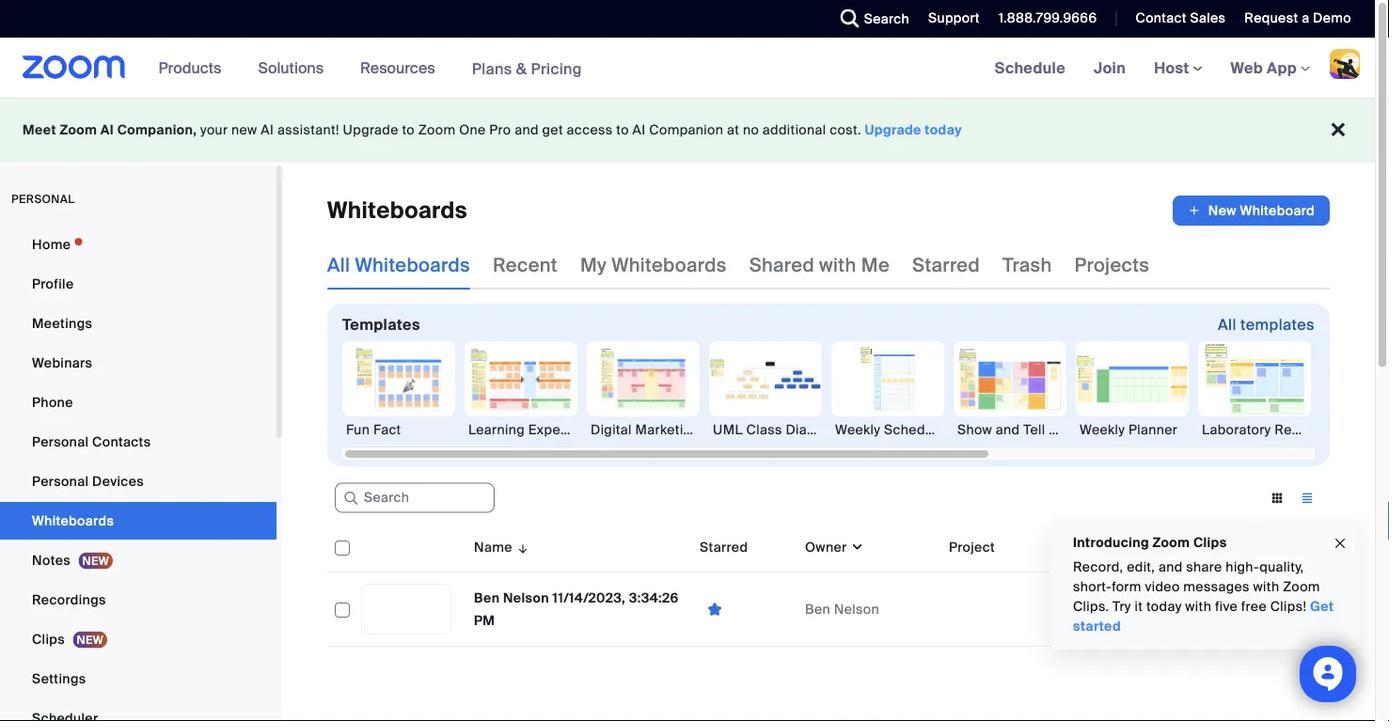 Task type: vqa. For each thing, say whether or not it's contained in the screenshot.
List mode, selected ICON
yes



Task type: locate. For each thing, give the bounding box(es) containing it.
upgrade down product information "navigation"
[[343, 121, 399, 139]]

starred right me
[[912, 253, 980, 277]]

1 horizontal spatial schedule
[[995, 58, 1066, 78]]

meetings link
[[0, 305, 277, 342]]

1 vertical spatial all
[[1218, 315, 1237, 334]]

sales
[[1190, 9, 1226, 27]]

all whiteboards
[[327, 253, 470, 277]]

0 horizontal spatial weekly
[[835, 421, 881, 438]]

1 vertical spatial today
[[1147, 598, 1182, 616]]

schedule down 1.888.799.9666
[[995, 58, 1066, 78]]

1 weekly from the left
[[835, 421, 881, 438]]

laboratory report element
[[1198, 420, 1319, 439]]

ben right by on the right
[[1136, 612, 1161, 629]]

1 horizontal spatial clips
[[1194, 534, 1227, 551]]

2 pm from the left
[[1093, 612, 1114, 629]]

0 horizontal spatial today
[[925, 121, 962, 139]]

2 personal from the top
[[32, 473, 89, 490]]

all for all templates
[[1218, 315, 1237, 334]]

1.888.799.9666
[[999, 9, 1097, 27]]

with right tell at the right
[[1049, 421, 1075, 438]]

quality,
[[1260, 559, 1304, 576]]

0 vertical spatial starred
[[912, 253, 980, 277]]

a
[[1302, 9, 1310, 27], [1079, 421, 1087, 438]]

uml class diagram
[[713, 421, 840, 438]]

2 weekly from the left
[[1080, 421, 1125, 438]]

application
[[327, 523, 1344, 661]]

digital marketing canvas button
[[587, 341, 751, 439]]

1 horizontal spatial and
[[996, 421, 1020, 438]]

nelson for ben nelson
[[834, 601, 880, 618]]

a left twist
[[1079, 421, 1087, 438]]

access
[[567, 121, 613, 139]]

whiteboards down personal devices at left
[[32, 512, 114, 530]]

personal
[[32, 433, 89, 451], [32, 473, 89, 490]]

nelson down arrow down image
[[503, 589, 549, 607]]

solutions
[[258, 58, 324, 78]]

grid mode, not selected image
[[1262, 490, 1293, 507]]

3 ai from the left
[[633, 121, 646, 139]]

ben inside ben nelson 11/14/2023, 3:34:26 pm
[[474, 589, 500, 607]]

trash
[[1003, 253, 1052, 277]]

product information navigation
[[145, 38, 596, 99]]

clips.
[[1073, 598, 1109, 616]]

1.888.799.9666 button
[[985, 0, 1102, 38], [999, 9, 1097, 27]]

to right access
[[616, 121, 629, 139]]

cost.
[[830, 121, 861, 139]]

canvas inside button
[[605, 421, 652, 438]]

close image
[[1333, 533, 1348, 555]]

1 11/14/2023, from the left
[[553, 589, 626, 607]]

schedule left show
[[884, 421, 945, 438]]

products button
[[159, 38, 230, 98]]

a inside show and tell with a twist element
[[1079, 421, 1087, 438]]

1 horizontal spatial ai
[[261, 121, 274, 139]]

experience
[[528, 421, 601, 438]]

2 horizontal spatial and
[[1159, 559, 1183, 576]]

ben nelson 11/14/2023, 3:34:26 pm
[[474, 589, 679, 629]]

starred up 'click to unstar the whiteboard ben nelson 11/14/2023, 3:34:26 pm' image
[[700, 539, 748, 556]]

pm down 'name'
[[474, 612, 495, 629]]

weekly for weekly schedule
[[835, 421, 881, 438]]

1 canvas from the left
[[605, 421, 652, 438]]

cell
[[942, 606, 1086, 613]]

whiteboard
[[1240, 202, 1315, 219]]

&
[[516, 59, 527, 78]]

all left templates
[[1218, 315, 1237, 334]]

with up the free
[[1254, 579, 1280, 596]]

1 personal from the top
[[32, 433, 89, 451]]

1 to from the left
[[402, 121, 415, 139]]

0 vertical spatial clips
[[1194, 534, 1227, 551]]

0 vertical spatial all
[[327, 253, 350, 277]]

clips up settings
[[32, 631, 65, 648]]

ai left companion, on the left of the page
[[100, 121, 114, 139]]

1 horizontal spatial a
[[1302, 9, 1310, 27]]

11/14/2023, left the 3:34:26
[[553, 589, 626, 607]]

get
[[1310, 598, 1334, 616]]

all inside tab list
[[327, 253, 350, 277]]

schedule
[[995, 58, 1066, 78], [884, 421, 945, 438]]

click to unstar the whiteboard ben nelson 11/14/2023, 3:34:26 pm image
[[700, 601, 730, 619]]

1 horizontal spatial nelson
[[834, 601, 880, 618]]

add image
[[1188, 201, 1201, 220]]

introducing
[[1073, 534, 1150, 551]]

uml class diagram button
[[709, 341, 840, 439]]

learning experience canvas
[[468, 421, 652, 438]]

ben down owner
[[805, 601, 831, 618]]

shared
[[749, 253, 815, 277]]

1 pm from the left
[[474, 612, 495, 629]]

me
[[861, 253, 890, 277]]

ben down 'name'
[[474, 589, 500, 607]]

with inside the tabs of all whiteboard page tab list
[[819, 253, 857, 277]]

1 horizontal spatial pm
[[1093, 612, 1114, 629]]

high-
[[1226, 559, 1260, 576]]

assistant!
[[277, 121, 339, 139]]

2 11/14/2023, from the left
[[1093, 589, 1165, 607]]

0 vertical spatial today
[[925, 121, 962, 139]]

and up video
[[1159, 559, 1183, 576]]

1 vertical spatial schedule
[[884, 421, 945, 438]]

0 horizontal spatial pm
[[474, 612, 495, 629]]

pm left by on the right
[[1093, 612, 1114, 629]]

search button
[[827, 0, 914, 38]]

0 horizontal spatial ben
[[474, 589, 500, 607]]

to down resources dropdown button
[[402, 121, 415, 139]]

1 horizontal spatial weekly
[[1080, 421, 1125, 438]]

personal for personal contacts
[[32, 433, 89, 451]]

clips
[[1194, 534, 1227, 551], [32, 631, 65, 648]]

banner
[[0, 38, 1375, 99]]

0 horizontal spatial clips
[[32, 631, 65, 648]]

2 horizontal spatial ai
[[633, 121, 646, 139]]

support link
[[914, 0, 985, 38], [929, 9, 980, 27]]

to
[[402, 121, 415, 139], [616, 121, 629, 139]]

3:35:28
[[1169, 589, 1217, 607]]

2 horizontal spatial ben
[[1136, 612, 1161, 629]]

1 vertical spatial starred
[[700, 539, 748, 556]]

2 upgrade from the left
[[865, 121, 922, 139]]

nelson inside ben nelson 11/14/2023, 3:34:26 pm
[[503, 589, 549, 607]]

1 horizontal spatial canvas
[[703, 421, 751, 438]]

all for all whiteboards
[[327, 253, 350, 277]]

join
[[1094, 58, 1126, 78]]

zoom up clips!
[[1283, 579, 1321, 596]]

1.888.799.9666 button up join
[[985, 0, 1102, 38]]

0 horizontal spatial and
[[515, 121, 539, 139]]

Search text field
[[335, 483, 495, 513]]

1 horizontal spatial 11/14/2023,
[[1093, 589, 1165, 607]]

1 ai from the left
[[100, 121, 114, 139]]

whiteboards up all whiteboards
[[327, 196, 467, 225]]

whiteboards up templates
[[355, 253, 470, 277]]

request a demo link
[[1231, 0, 1375, 38], [1245, 9, 1352, 27]]

nelson down down icon
[[834, 601, 880, 618]]

0 horizontal spatial ai
[[100, 121, 114, 139]]

project
[[949, 539, 995, 556]]

1 vertical spatial a
[[1079, 421, 1087, 438]]

pro
[[489, 121, 511, 139]]

ben inside '11/14/2023, 3:35:28 pm by ben nelson'
[[1136, 612, 1161, 629]]

1 horizontal spatial to
[[616, 121, 629, 139]]

record, edit, and share high-quality, short-form video messages with zoom clips. try it today with five free clips!
[[1073, 559, 1321, 616]]

all
[[327, 253, 350, 277], [1218, 315, 1237, 334]]

all templates
[[1218, 315, 1315, 334]]

ai right new
[[261, 121, 274, 139]]

ben for ben nelson
[[805, 601, 831, 618]]

notes link
[[0, 542, 277, 579]]

0 vertical spatial and
[[515, 121, 539, 139]]

fun fact element
[[342, 420, 455, 439]]

11/14/2023, up by on the right
[[1093, 589, 1165, 607]]

profile
[[32, 275, 74, 293]]

and left tell at the right
[[996, 421, 1020, 438]]

support
[[929, 9, 980, 27]]

all inside button
[[1218, 315, 1237, 334]]

ai
[[100, 121, 114, 139], [261, 121, 274, 139], [633, 121, 646, 139]]

zoom inside record, edit, and share high-quality, short-form video messages with zoom clips. try it today with five free clips!
[[1283, 579, 1321, 596]]

upgrade right 'cost.'
[[865, 121, 922, 139]]

all up templates
[[327, 253, 350, 277]]

0 vertical spatial personal
[[32, 433, 89, 451]]

fun fact
[[346, 421, 401, 438]]

1 horizontal spatial starred
[[912, 253, 980, 277]]

0 horizontal spatial canvas
[[605, 421, 652, 438]]

new
[[231, 121, 257, 139]]

0 vertical spatial schedule
[[995, 58, 1066, 78]]

templates
[[1241, 315, 1315, 334]]

tabs of all whiteboard page tab list
[[327, 241, 1150, 290]]

1 horizontal spatial all
[[1218, 315, 1237, 334]]

arrow down image
[[513, 536, 530, 559]]

all templates button
[[1218, 309, 1315, 340]]

cell inside application
[[942, 606, 1086, 613]]

twist
[[1090, 421, 1123, 438]]

whiteboards link
[[0, 502, 277, 540]]

companion
[[649, 121, 724, 139]]

weekly
[[835, 421, 881, 438], [1080, 421, 1125, 438]]

1 vertical spatial clips
[[32, 631, 65, 648]]

0 horizontal spatial 11/14/2023,
[[553, 589, 626, 607]]

personal inside 'link'
[[32, 473, 89, 490]]

upgrade
[[343, 121, 399, 139], [865, 121, 922, 139]]

clips link
[[0, 621, 277, 658]]

zoom
[[60, 121, 97, 139], [418, 121, 456, 139], [1153, 534, 1190, 551], [1283, 579, 1321, 596]]

and left get at the left of page
[[515, 121, 539, 139]]

0 horizontal spatial a
[[1079, 421, 1087, 438]]

clips up share
[[1194, 534, 1227, 551]]

0 horizontal spatial to
[[402, 121, 415, 139]]

0 horizontal spatial all
[[327, 253, 350, 277]]

thumbnail of ben nelson 11/14/2023, 3:34:26 pm image
[[362, 585, 451, 634]]

companion,
[[117, 121, 197, 139]]

0 vertical spatial a
[[1302, 9, 1310, 27]]

0 horizontal spatial nelson
[[503, 589, 549, 607]]

2 ai from the left
[[261, 121, 274, 139]]

phone link
[[0, 384, 277, 421]]

0 horizontal spatial upgrade
[[343, 121, 399, 139]]

personal down phone
[[32, 433, 89, 451]]

canvas inside button
[[703, 421, 751, 438]]

zoom right the meet
[[60, 121, 97, 139]]

and inside record, edit, and share high-quality, short-form video messages with zoom clips. try it today with five free clips!
[[1159, 559, 1183, 576]]

personal contacts link
[[0, 423, 277, 461]]

free
[[1242, 598, 1267, 616]]

1 horizontal spatial upgrade
[[865, 121, 922, 139]]

short-
[[1073, 579, 1112, 596]]

pm inside '11/14/2023, 3:35:28 pm by ben nelson'
[[1093, 612, 1114, 629]]

with left me
[[819, 253, 857, 277]]

0 horizontal spatial starred
[[700, 539, 748, 556]]

pm inside ben nelson 11/14/2023, 3:34:26 pm
[[474, 612, 495, 629]]

1 horizontal spatial today
[[1147, 598, 1182, 616]]

1 vertical spatial personal
[[32, 473, 89, 490]]

2 canvas from the left
[[703, 421, 751, 438]]

ben
[[474, 589, 500, 607], [805, 601, 831, 618], [1136, 612, 1161, 629]]

weekly schedule
[[835, 421, 945, 438]]

learning
[[468, 421, 525, 438]]

1 horizontal spatial ben
[[805, 601, 831, 618]]

ai left companion
[[633, 121, 646, 139]]

one
[[459, 121, 486, 139]]

banner containing products
[[0, 38, 1375, 99]]

new whiteboard button
[[1173, 196, 1330, 226]]

learning experience canvas element
[[465, 420, 652, 439]]

2 horizontal spatial nelson
[[1165, 612, 1210, 629]]

nelson down '3:35:28'
[[1165, 612, 1210, 629]]

personal for personal devices
[[32, 473, 89, 490]]

nelson for ben nelson 11/14/2023, 3:34:26 pm
[[503, 589, 549, 607]]

1 vertical spatial and
[[996, 421, 1020, 438]]

0 horizontal spatial schedule
[[884, 421, 945, 438]]

personal down personal contacts
[[32, 473, 89, 490]]

solutions button
[[258, 38, 332, 98]]

get
[[542, 121, 563, 139]]

2 vertical spatial and
[[1159, 559, 1183, 576]]

a left the demo
[[1302, 9, 1310, 27]]



Task type: describe. For each thing, give the bounding box(es) containing it.
video
[[1145, 579, 1180, 596]]

digital
[[591, 421, 632, 438]]

resources button
[[360, 38, 444, 98]]

ben nelson
[[805, 601, 880, 618]]

class
[[747, 421, 782, 438]]

laboratory report
[[1202, 421, 1319, 438]]

settings link
[[0, 660, 277, 698]]

show
[[958, 421, 992, 438]]

edit,
[[1127, 559, 1155, 576]]

weekly schedule button
[[832, 341, 945, 439]]

weekly planner button
[[1076, 341, 1189, 439]]

weekly planner element
[[1076, 420, 1189, 439]]

meet zoom ai companion, footer
[[0, 98, 1375, 163]]

report
[[1275, 421, 1319, 438]]

try
[[1113, 598, 1131, 616]]

app
[[1267, 58, 1297, 78]]

personal contacts
[[32, 433, 151, 451]]

today inside meet zoom ai companion, footer
[[925, 121, 962, 139]]

schedule link
[[981, 38, 1080, 98]]

zoom logo image
[[23, 56, 126, 79]]

clips!
[[1271, 598, 1307, 616]]

1 upgrade from the left
[[343, 121, 399, 139]]

my whiteboards
[[580, 253, 727, 277]]

introducing zoom clips
[[1073, 534, 1227, 551]]

and inside meet zoom ai companion, footer
[[515, 121, 539, 139]]

weekly planner
[[1080, 421, 1178, 438]]

contacts
[[92, 433, 151, 451]]

profile picture image
[[1330, 49, 1360, 79]]

webinars
[[32, 354, 92, 372]]

3:34:26
[[629, 589, 679, 607]]

personal devices
[[32, 473, 144, 490]]

upgrade today link
[[865, 121, 962, 139]]

host button
[[1154, 58, 1203, 78]]

by
[[1117, 612, 1132, 629]]

templates
[[342, 315, 420, 334]]

show and tell with a twist button
[[954, 341, 1123, 439]]

fact
[[373, 421, 401, 438]]

new
[[1209, 202, 1237, 219]]

personal
[[11, 192, 75, 206]]

today inside record, edit, and share high-quality, short-form video messages with zoom clips. try it today with five free clips!
[[1147, 598, 1182, 616]]

schedule inside button
[[884, 421, 945, 438]]

new whiteboard
[[1209, 202, 1315, 219]]

my
[[580, 253, 607, 277]]

resources
[[360, 58, 435, 78]]

profile link
[[0, 265, 277, 303]]

phone
[[32, 394, 73, 411]]

personal devices link
[[0, 463, 277, 500]]

11/14/2023, inside '11/14/2023, 3:35:28 pm by ben nelson'
[[1093, 589, 1165, 607]]

web
[[1231, 58, 1263, 78]]

application containing name
[[327, 523, 1344, 661]]

canvas for digital marketing canvas
[[703, 421, 751, 438]]

nelson inside '11/14/2023, 3:35:28 pm by ben nelson'
[[1165, 612, 1210, 629]]

fun fact button
[[342, 341, 455, 439]]

settings
[[32, 670, 86, 688]]

11/14/2023, 3:35:28 pm by ben nelson
[[1093, 589, 1217, 629]]

whiteboards inside personal menu "menu"
[[32, 512, 114, 530]]

zoom left one
[[418, 121, 456, 139]]

schedule inside meetings navigation
[[995, 58, 1066, 78]]

recordings
[[32, 591, 106, 609]]

show and tell with a twist element
[[954, 420, 1123, 439]]

ben for ben nelson 11/14/2023, 3:34:26 pm
[[474, 589, 500, 607]]

digital marketing canvas element
[[587, 420, 751, 439]]

whiteboards application
[[327, 196, 1330, 226]]

web app button
[[1231, 58, 1310, 78]]

and inside button
[[996, 421, 1020, 438]]

get started link
[[1073, 598, 1334, 635]]

down image
[[847, 538, 864, 557]]

meetings navigation
[[981, 38, 1375, 99]]

whiteboards inside application
[[327, 196, 467, 225]]

starred inside the tabs of all whiteboard page tab list
[[912, 253, 980, 277]]

five
[[1215, 598, 1238, 616]]

search
[[864, 10, 910, 27]]

recordings link
[[0, 581, 277, 619]]

marketing
[[635, 421, 700, 438]]

get started
[[1073, 598, 1334, 635]]

contact
[[1136, 9, 1187, 27]]

clips inside personal menu "menu"
[[32, 631, 65, 648]]

products
[[159, 58, 221, 78]]

diagram
[[786, 421, 840, 438]]

canvas for learning experience canvas
[[605, 421, 652, 438]]

meet zoom ai companion, your new ai assistant! upgrade to zoom one pro and get access to ai companion at no additional cost. upgrade today
[[23, 121, 962, 139]]

digital marketing canvas
[[591, 421, 751, 438]]

demo
[[1313, 9, 1352, 27]]

webinars link
[[0, 344, 277, 382]]

home
[[32, 236, 71, 253]]

uml class diagram element
[[709, 420, 840, 439]]

fun
[[346, 421, 370, 438]]

contact sales
[[1136, 9, 1226, 27]]

with down messages
[[1186, 598, 1212, 616]]

notes
[[32, 552, 71, 569]]

laboratory
[[1202, 421, 1271, 438]]

plans
[[472, 59, 512, 78]]

no
[[743, 121, 759, 139]]

started
[[1073, 618, 1121, 635]]

it
[[1135, 598, 1143, 616]]

whiteboards right my
[[612, 253, 727, 277]]

web app
[[1231, 58, 1297, 78]]

with inside button
[[1049, 421, 1075, 438]]

meetings
[[32, 315, 92, 332]]

1.888.799.9666 button up schedule link
[[999, 9, 1097, 27]]

host
[[1154, 58, 1193, 78]]

record,
[[1073, 559, 1124, 576]]

weekly for weekly planner
[[1080, 421, 1125, 438]]

personal menu menu
[[0, 226, 277, 722]]

shared with me
[[749, 253, 890, 277]]

weekly schedule element
[[832, 420, 945, 439]]

list mode, selected image
[[1293, 490, 1323, 507]]

owner button
[[805, 538, 864, 557]]

zoom up the edit,
[[1153, 534, 1190, 551]]

2 to from the left
[[616, 121, 629, 139]]

tell
[[1024, 421, 1046, 438]]

11/14/2023, inside ben nelson 11/14/2023, 3:34:26 pm
[[553, 589, 626, 607]]

messages
[[1184, 579, 1250, 596]]



